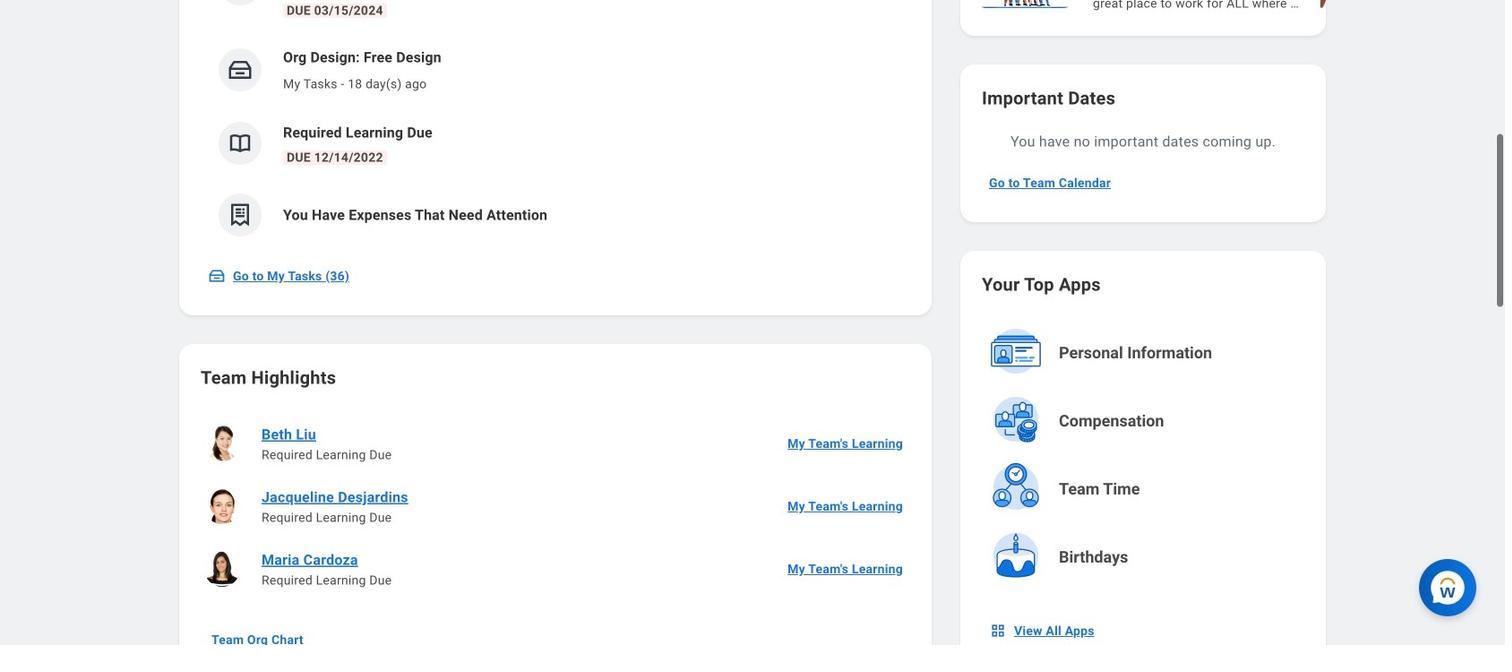 Task type: describe. For each thing, give the bounding box(es) containing it.
inbox image
[[227, 56, 254, 83]]

nbox image
[[990, 622, 1007, 640]]

dashboard expenses image
[[227, 202, 254, 229]]

book open image
[[227, 130, 254, 157]]



Task type: locate. For each thing, give the bounding box(es) containing it.
list
[[201, 0, 911, 251], [975, 0, 1506, 14], [201, 412, 911, 601]]

inbox image
[[208, 267, 226, 285]]



Task type: vqa. For each thing, say whether or not it's contained in the screenshot.
search ICON
no



